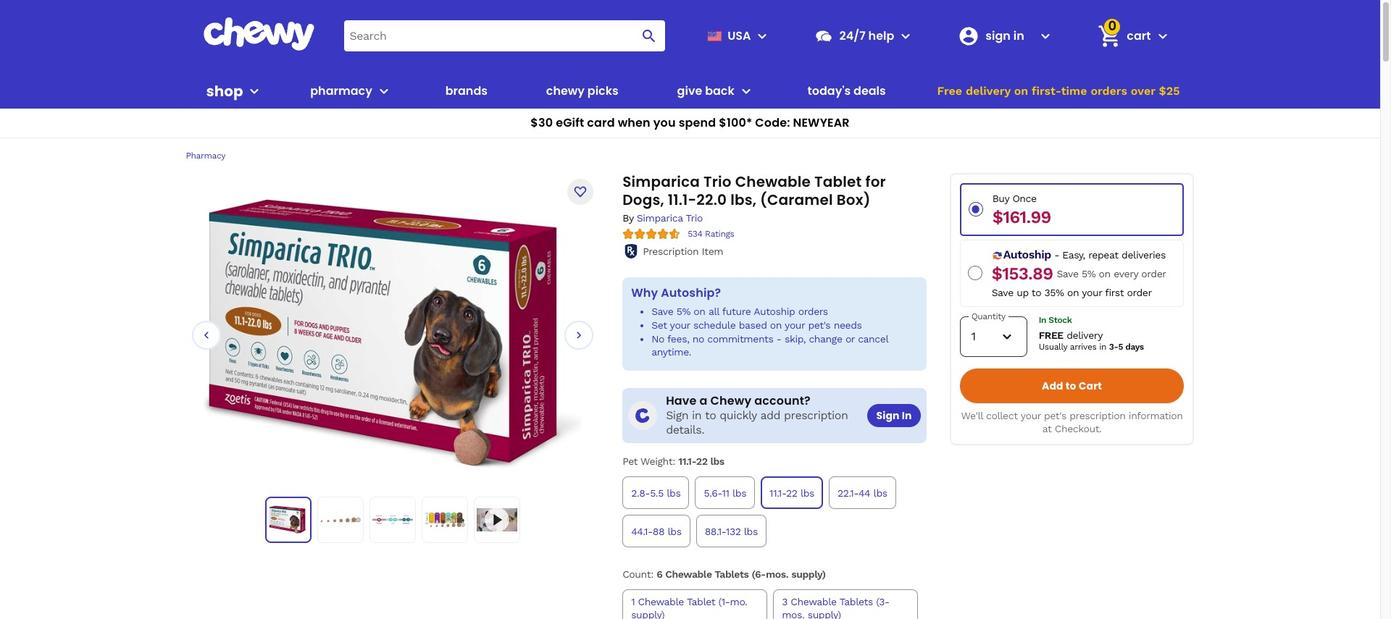 Task type: locate. For each thing, give the bounding box(es) containing it.
in left account menu image
[[1014, 27, 1024, 44]]

orders inside free delivery on first-time orders over $25 button
[[1091, 84, 1127, 98]]

autoship up the $153.89
[[1003, 248, 1051, 261]]

0 vertical spatial to
[[1032, 287, 1041, 298]]

22.1-44 lbs button
[[829, 477, 896, 510]]

orders
[[1091, 84, 1127, 98], [798, 305, 828, 317]]

cancel
[[858, 333, 888, 345]]

tablet left (1-
[[687, 597, 715, 608]]

chewable right 3
[[791, 597, 837, 608]]

2 vertical spatial 11.1-
[[770, 487, 786, 499]]

radio choice group option group
[[960, 183, 1184, 307]]

(caramel
[[760, 190, 833, 210]]

0 horizontal spatial autoship
[[754, 305, 795, 317]]

save
[[1057, 268, 1079, 280], [992, 287, 1014, 298], [652, 305, 673, 317]]

44.1-88 lbs
[[631, 526, 682, 537]]

menu image
[[754, 27, 771, 45], [246, 83, 263, 100]]

0 horizontal spatial tablet
[[687, 597, 715, 608]]

tablets inside 3 chewable tablets (3- mos. supply)
[[840, 597, 873, 608]]

chewable inside 3 chewable tablets (3- mos. supply)
[[791, 597, 837, 608]]

chewy up 'egift'
[[546, 83, 585, 99]]

0 vertical spatial sign in link
[[952, 18, 1034, 53]]

88.1-
[[705, 526, 726, 537]]

days
[[1126, 342, 1144, 352]]

chewy inside chewy picks link
[[546, 83, 585, 99]]

1 vertical spatial 11.1-
[[678, 456, 696, 468]]

0 horizontal spatial sign in link
[[868, 404, 921, 428]]

group for (6-
[[620, 587, 929, 620]]

0 horizontal spatial sign in
[[876, 409, 912, 423]]

add
[[760, 409, 780, 423]]

1 vertical spatial chewy
[[710, 393, 752, 410]]

all
[[709, 305, 719, 317]]

to inside $153.89 save 5% on every order save up to 35% on your first order
[[1032, 287, 1041, 298]]

add
[[1042, 379, 1063, 393]]

autoship up based
[[754, 305, 795, 317]]

2 vertical spatial in
[[902, 409, 912, 423]]

lbs right 88
[[668, 526, 682, 537]]

on left first-
[[1014, 84, 1028, 98]]

to right add
[[1066, 379, 1077, 393]]

0 horizontal spatial delivery
[[966, 84, 1011, 98]]

items image
[[1097, 23, 1122, 49]]

to left quickly
[[705, 409, 716, 423]]

2 vertical spatial save
[[652, 305, 673, 317]]

delivery up arrives in the right bottom of the page
[[1067, 329, 1103, 341]]

mos. down 3
[[782, 610, 805, 620]]

save up set
[[652, 305, 673, 317]]

1 vertical spatial to
[[1066, 379, 1077, 393]]

0 vertical spatial in
[[1099, 342, 1107, 352]]

0 vertical spatial pet's
[[808, 319, 831, 331]]

in
[[1014, 27, 1024, 44], [1039, 315, 1046, 325], [902, 409, 912, 423]]

free
[[1039, 329, 1064, 341]]

supply) inside 1 chewable tablet (1-mo. supply)
[[631, 610, 665, 620]]

1 vertical spatial group
[[620, 587, 929, 620]]

set
[[652, 319, 667, 331]]

0 horizontal spatial in
[[902, 409, 912, 423]]

11.1-22 lbs
[[770, 487, 814, 499]]

lbs right 44
[[874, 487, 887, 499]]

order
[[1141, 268, 1166, 280], [1127, 287, 1152, 298]]

simparica down dogs,
[[637, 212, 683, 224]]

lbs for 2.8-5.5 lbs
[[667, 487, 681, 499]]

delivery right the free
[[966, 84, 1011, 98]]

menu image inside shop dropdown button
[[246, 83, 263, 100]]

0 horizontal spatial prescription
[[784, 409, 848, 423]]

simparica trio chewable tablet for dogs, 11.1-22.0 lbs, (caramel box), 6 chewable tablets (6-mos. supply) slide 5 of 5 image
[[477, 509, 517, 532]]

0 vertical spatial chewy
[[546, 83, 585, 99]]

0 vertical spatial simparica
[[623, 172, 700, 192]]

0 horizontal spatial to
[[705, 409, 716, 423]]

lbs for 11.1-22 lbs
[[801, 487, 814, 499]]

lbs left 22.1-
[[801, 487, 814, 499]]

you
[[653, 114, 676, 131]]

0 vertical spatial trio
[[704, 172, 732, 192]]

0 horizontal spatial menu image
[[246, 83, 263, 100]]

1 horizontal spatial prescription
[[1070, 410, 1126, 422]]

0 horizontal spatial pet's
[[808, 319, 831, 331]]

in inside site banner
[[1014, 27, 1024, 44]]

supply)
[[791, 569, 826, 581], [631, 610, 665, 620], [808, 610, 841, 620]]

in inside in stock free delivery usually arrives in 3-5 days
[[1039, 315, 1046, 325]]

44.1-
[[631, 526, 653, 537]]

0
[[1108, 17, 1117, 35]]

22.1-
[[838, 487, 859, 499]]

sign in
[[986, 27, 1024, 44], [876, 409, 912, 423]]

2 horizontal spatial in
[[1039, 315, 1046, 325]]

usually
[[1039, 342, 1067, 352]]

order down deliveries
[[1141, 268, 1166, 280]]

simparica trio chewable tablet for dogs, 11.1-22.0 lbs, (caramel box), 6 chewable tablets (6-mos. supply) slide 4 of 5 image
[[424, 500, 465, 541]]

1 vertical spatial trio
[[686, 212, 703, 224]]

menu image right usa
[[754, 27, 771, 45]]

simparica
[[623, 172, 700, 192], [637, 212, 683, 224]]

list
[[265, 497, 520, 543]]

free delivery on first-time orders over $25
[[937, 84, 1180, 98]]

5% inside $153.89 save 5% on every order save up to 35% on your first order
[[1082, 268, 1096, 280]]

give
[[677, 83, 702, 99]]

your inside $153.89 save 5% on every order save up to 35% on your first order
[[1082, 287, 1102, 298]]

tablet left for
[[814, 172, 862, 192]]

in inside have a chewy account? sign in to quickly add prescription details.
[[692, 409, 702, 423]]

1 horizontal spatial in
[[1099, 342, 1107, 352]]

1 horizontal spatial sign in
[[986, 27, 1024, 44]]

0 vertical spatial tablets
[[715, 569, 749, 581]]

534 ratings
[[688, 229, 734, 239]]

lbs right 5.5
[[667, 487, 681, 499]]

1 vertical spatial autoship
[[754, 305, 795, 317]]

usa
[[728, 27, 751, 44]]

chewable right "6"
[[665, 569, 712, 581]]

orders up change
[[798, 305, 828, 317]]

submit search image
[[641, 27, 658, 45]]

mos. up 3
[[766, 569, 789, 581]]

save left up
[[992, 287, 1014, 298]]

2 horizontal spatial save
[[1057, 268, 1079, 280]]

0 vertical spatial delivery
[[966, 84, 1011, 98]]

1 vertical spatial in
[[1039, 315, 1046, 325]]

simparica up by simparica trio
[[623, 172, 700, 192]]

0 vertical spatial simparica trio chewable tablet for dogs, 11.1-22.0 lbs, (caramel box), 6 chewable tablets (6-mos. supply) slide 1 of 5 image
[[203, 198, 582, 468]]

at
[[1042, 423, 1052, 435]]

lbs for 22.1-44 lbs
[[874, 487, 887, 499]]

by
[[623, 212, 634, 224]]

1 vertical spatial mos.
[[782, 610, 805, 620]]

sign in inside site banner
[[986, 27, 1024, 44]]

1 vertical spatial in
[[692, 409, 702, 423]]

5% down autoship - easy, repeat deliveries
[[1082, 268, 1096, 280]]

2 horizontal spatial sign
[[986, 27, 1011, 44]]

trio up the 534
[[686, 212, 703, 224]]

your left first
[[1082, 287, 1102, 298]]

mos. inside 3 chewable tablets (3- mos. supply)
[[782, 610, 805, 620]]

1 horizontal spatial chewy
[[710, 393, 752, 410]]

pet's up change
[[808, 319, 831, 331]]

chewy support image
[[815, 26, 834, 45]]

$30
[[531, 114, 553, 131]]

autoship inside radio choice group option group
[[1003, 248, 1051, 261]]

on right based
[[770, 319, 782, 331]]

on
[[1014, 84, 1028, 98], [1099, 268, 1111, 280], [1067, 287, 1079, 298], [694, 305, 705, 317], [770, 319, 782, 331]]

stock
[[1049, 315, 1072, 325]]

delivery inside in stock free delivery usually arrives in 3-5 days
[[1067, 329, 1103, 341]]

on right 35%
[[1067, 287, 1079, 298]]

1 horizontal spatial delivery
[[1067, 329, 1103, 341]]

your right collect
[[1021, 410, 1041, 422]]

0 vertical spatial -
[[1054, 249, 1059, 261]]

trio up ratings on the top of the page
[[704, 172, 732, 192]]

0 horizontal spatial sign
[[666, 409, 688, 423]]

chewable down code:
[[735, 172, 811, 192]]

$153.89 text field
[[992, 264, 1053, 284]]

spend
[[679, 114, 716, 131]]

tablets left (6-
[[715, 569, 749, 581]]

no
[[693, 333, 704, 345]]

in left the we'll
[[902, 409, 912, 423]]

autoship
[[1003, 248, 1051, 261], [754, 305, 795, 317]]

0 horizontal spatial tablets
[[715, 569, 749, 581]]

0 horizontal spatial -
[[777, 333, 782, 345]]

save down easy,
[[1057, 268, 1079, 280]]

0 vertical spatial tablet
[[814, 172, 862, 192]]

mos.
[[766, 569, 789, 581], [782, 610, 805, 620]]

0 vertical spatial menu image
[[754, 27, 771, 45]]

group
[[620, 474, 929, 551], [620, 587, 929, 620]]

2 group from the top
[[620, 587, 929, 620]]

give back
[[677, 83, 735, 99]]

in stock free delivery usually arrives in 3-5 days
[[1039, 315, 1144, 352]]

prescription
[[643, 246, 699, 257]]

tablets
[[715, 569, 749, 581], [840, 597, 873, 608]]

1 group from the top
[[620, 474, 929, 551]]

1 vertical spatial simparica
[[637, 212, 683, 224]]

on down the repeat
[[1099, 268, 1111, 280]]

$161.99 text field
[[992, 207, 1051, 227]]

a
[[700, 393, 708, 410]]

account menu image
[[1037, 27, 1055, 45]]

prescription right add on the bottom right of the page
[[784, 409, 848, 423]]

lbs inside button
[[668, 526, 682, 537]]

5% down autoship? at top
[[677, 305, 691, 317]]

0 vertical spatial 11.1-
[[668, 190, 697, 210]]

11.1- up simparica trio link at top
[[668, 190, 697, 210]]

0 vertical spatial in
[[1014, 27, 1024, 44]]

weight
[[641, 456, 673, 468]]

0 horizontal spatial 22
[[696, 456, 708, 468]]

22
[[696, 456, 708, 468], [786, 487, 797, 499]]

0 horizontal spatial 5%
[[677, 305, 691, 317]]

checkout.
[[1055, 423, 1102, 435]]

pharmacy
[[186, 150, 225, 160]]

1 horizontal spatial 22
[[786, 487, 797, 499]]

2 vertical spatial to
[[705, 409, 716, 423]]

0 horizontal spatial chewy
[[546, 83, 585, 99]]

chewy right a
[[710, 393, 752, 410]]

brands link
[[440, 74, 493, 109]]

to inside "button"
[[1066, 379, 1077, 393]]

- left easy,
[[1054, 249, 1059, 261]]

1 horizontal spatial sign
[[876, 409, 900, 423]]

in left 3- in the bottom right of the page
[[1099, 342, 1107, 352]]

5.6-
[[704, 487, 722, 499]]

1 vertical spatial -
[[777, 333, 782, 345]]

shop
[[206, 81, 243, 101]]

0 vertical spatial orders
[[1091, 84, 1127, 98]]

5
[[1118, 342, 1123, 352]]

menu image inside usa popup button
[[754, 27, 771, 45]]

22 up 5.6-
[[696, 456, 708, 468]]

1 vertical spatial menu image
[[246, 83, 263, 100]]

in up details.
[[692, 409, 702, 423]]

supply) inside 3 chewable tablets (3- mos. supply)
[[808, 610, 841, 620]]

menu image right shop
[[246, 83, 263, 100]]

1 horizontal spatial orders
[[1091, 84, 1127, 98]]

5.5
[[650, 487, 664, 499]]

11.1- right 11
[[770, 487, 786, 499]]

(3-
[[876, 597, 890, 608]]

1 horizontal spatial 5%
[[1082, 268, 1096, 280]]

chewable
[[735, 172, 811, 192], [665, 569, 712, 581], [638, 597, 684, 608], [791, 597, 837, 608]]

: left "6"
[[651, 569, 654, 581]]

(6-
[[752, 569, 766, 581]]

group for lbs
[[620, 474, 929, 551]]

prescription item
[[643, 246, 723, 257]]

1 horizontal spatial tablets
[[840, 597, 873, 608]]

menu image for usa popup button
[[754, 27, 771, 45]]

pet's up at
[[1044, 410, 1067, 422]]

: down details.
[[673, 456, 675, 468]]

0 vertical spatial autoship
[[1003, 248, 1051, 261]]

0 horizontal spatial orders
[[798, 305, 828, 317]]

0 vertical spatial sign in
[[986, 27, 1024, 44]]

0 vertical spatial save
[[1057, 268, 1079, 280]]

1
[[631, 597, 635, 608]]

1 vertical spatial 5%
[[677, 305, 691, 317]]

0 horizontal spatial in
[[692, 409, 702, 423]]

1 horizontal spatial :
[[673, 456, 675, 468]]

0 vertical spatial group
[[620, 474, 929, 551]]

- left the skip,
[[777, 333, 782, 345]]

every
[[1114, 268, 1138, 280]]

88.1-132 lbs
[[705, 526, 758, 537]]

simparica trio chewable tablet for dogs, 11.1-22.0 lbs, (caramel box)
[[623, 172, 886, 210]]

simparica inside simparica trio chewable tablet for dogs, 11.1-22.0 lbs, (caramel box)
[[623, 172, 700, 192]]

1 horizontal spatial to
[[1032, 287, 1041, 298]]

1 vertical spatial delivery
[[1067, 329, 1103, 341]]

lbs
[[710, 456, 724, 468], [667, 487, 681, 499], [733, 487, 746, 499], [801, 487, 814, 499], [874, 487, 887, 499], [668, 526, 682, 537], [744, 526, 758, 537]]

lbs,
[[731, 190, 757, 210]]

0 vertical spatial 5%
[[1082, 268, 1096, 280]]

1 horizontal spatial in
[[1014, 27, 1024, 44]]

1 horizontal spatial pet's
[[1044, 410, 1067, 422]]

group containing 1 chewable tablet (1-mo. supply)
[[620, 587, 929, 620]]

0 vertical spatial order
[[1141, 268, 1166, 280]]

to right up
[[1032, 287, 1041, 298]]

lbs for 88.1-132 lbs
[[744, 526, 758, 537]]

1 vertical spatial order
[[1127, 287, 1152, 298]]

in up the free
[[1039, 315, 1046, 325]]

1 vertical spatial tablet
[[687, 597, 715, 608]]

simparica trio chewable tablet for dogs, 11.1-22.0 lbs, (caramel box), 6 chewable tablets (6-mos. supply) slide 1 of 5 image
[[203, 198, 582, 468], [269, 501, 308, 540]]

lbs inside button
[[874, 487, 887, 499]]

save inside why autoship? save 5% on all future autoship orders set your schedule based on your pet's needs no fees, no commitments - skip, change or cancel anytime.
[[652, 305, 673, 317]]

2 horizontal spatial to
[[1066, 379, 1077, 393]]

11.1- right weight
[[678, 456, 696, 468]]

pet weight : 11.1-22 lbs
[[623, 456, 724, 468]]

orders left the over
[[1091, 84, 1127, 98]]

tablet inside simparica trio chewable tablet for dogs, 11.1-22.0 lbs, (caramel box)
[[814, 172, 862, 192]]

1 horizontal spatial -
[[1054, 249, 1059, 261]]

0 horizontal spatial save
[[652, 305, 673, 317]]

5.6-11 lbs button
[[695, 477, 755, 510]]

information
[[1129, 410, 1183, 422]]

pharmacy link
[[186, 150, 225, 161]]

1 horizontal spatial menu image
[[754, 27, 771, 45]]

tablet inside 1 chewable tablet (1-mo. supply)
[[687, 597, 715, 608]]

chewable down "6"
[[638, 597, 684, 608]]

tablets left "(3-"
[[840, 597, 873, 608]]

0 vertical spatial 22
[[696, 456, 708, 468]]

11.1-
[[668, 190, 697, 210], [678, 456, 696, 468], [770, 487, 786, 499]]

simparica trio chewable tablet for dogs, 11.1-22.0 lbs, (caramel box), 6 chewable tablets (6-mos. supply) slide 1 of 5 image inside carousel-slider region
[[203, 198, 582, 468]]

22.1-44 lbs
[[838, 487, 887, 499]]

lbs up 5.6-
[[710, 456, 724, 468]]

1 vertical spatial 22
[[786, 487, 797, 499]]

1 vertical spatial pet's
[[1044, 410, 1067, 422]]

by simparica trio
[[623, 212, 703, 224]]

cart
[[1079, 379, 1102, 393]]

1 horizontal spatial autoship
[[1003, 248, 1051, 261]]

brands
[[445, 83, 488, 99]]

1 vertical spatial orders
[[798, 305, 828, 317]]

chewy
[[546, 83, 585, 99], [710, 393, 752, 410]]

lbs right 11
[[733, 487, 746, 499]]

give back menu image
[[738, 83, 755, 100]]

lbs right 132
[[744, 526, 758, 537]]

delivery inside button
[[966, 84, 1011, 98]]

lbs for 44.1-88 lbs
[[668, 526, 682, 537]]

group containing 2.8-5.5 lbs
[[620, 474, 929, 551]]

1 horizontal spatial tablet
[[814, 172, 862, 192]]

1 vertical spatial :
[[651, 569, 654, 581]]

1 vertical spatial tablets
[[840, 597, 873, 608]]

2.8-5.5 lbs
[[631, 487, 681, 499]]

$153.89
[[992, 264, 1053, 284]]

22 left 22.1-
[[786, 487, 797, 499]]

order down the every
[[1127, 287, 1152, 298]]

prescription up checkout.
[[1070, 410, 1126, 422]]

0 vertical spatial :
[[673, 456, 675, 468]]

3 chewable tablets (3- mos. supply)
[[782, 597, 890, 620]]

back
[[705, 83, 735, 99]]

1 vertical spatial save
[[992, 287, 1014, 298]]



Task type: vqa. For each thing, say whether or not it's contained in the screenshot.
TETRAFIN FLAKES GOLDFISH FOOD, 0.42-OZ JAR SLIDE 1 OF 6 image to the top
no



Task type: describe. For each thing, give the bounding box(es) containing it.
prescription image
[[623, 243, 640, 260]]

shop button
[[206, 74, 263, 109]]

0 vertical spatial mos.
[[766, 569, 789, 581]]

0 horizontal spatial :
[[651, 569, 654, 581]]

deals
[[854, 83, 886, 99]]

534 ratings button
[[688, 228, 734, 240]]

change
[[809, 333, 842, 345]]

pet's inside why autoship? save 5% on all future autoship orders set your schedule based on your pet's needs no fees, no commitments - skip, change or cancel anytime.
[[808, 319, 831, 331]]

22 inside button
[[786, 487, 797, 499]]

chewable inside simparica trio chewable tablet for dogs, 11.1-22.0 lbs, (caramel box)
[[735, 172, 811, 192]]

sign inside site banner
[[986, 27, 1011, 44]]

or
[[846, 333, 855, 345]]

card
[[587, 114, 615, 131]]

your up the fees,
[[670, 319, 690, 331]]

11.1- inside simparica trio chewable tablet for dogs, 11.1-22.0 lbs, (caramel box)
[[668, 190, 697, 210]]

to inside have a chewy account? sign in to quickly add prescription details.
[[705, 409, 716, 423]]

88.1-132 lbs button
[[696, 515, 767, 548]]

pharmacy menu image
[[375, 83, 393, 100]]

11
[[722, 487, 729, 499]]

supply) for mos.
[[808, 610, 841, 620]]

have
[[666, 393, 697, 410]]

dogs,
[[623, 190, 664, 210]]

cart menu image
[[1154, 27, 1171, 45]]

for
[[866, 172, 886, 192]]

up
[[1017, 287, 1029, 298]]

site banner
[[0, 0, 1380, 138]]

$161.99
[[992, 207, 1051, 227]]

prescription inside have a chewy account? sign in to quickly add prescription details.
[[784, 409, 848, 423]]

we'll collect your pet's prescription information at checkout.
[[961, 410, 1183, 435]]

needs
[[834, 319, 862, 331]]

$25
[[1159, 84, 1180, 98]]

chewy picks
[[546, 83, 619, 99]]

newyear
[[793, 114, 850, 131]]

on inside button
[[1014, 84, 1028, 98]]

buy once $161.99
[[992, 193, 1051, 227]]

on left all
[[694, 305, 705, 317]]

details.
[[666, 423, 704, 437]]

1 horizontal spatial save
[[992, 287, 1014, 298]]

11.1- inside button
[[770, 487, 786, 499]]

picks
[[588, 83, 619, 99]]

count : 6 chewable tablets (6-mos. supply)
[[623, 569, 826, 581]]

repeat
[[1089, 249, 1119, 261]]

lbs for 5.6-11 lbs
[[733, 487, 746, 499]]

menu image for shop dropdown button
[[246, 83, 263, 100]]

today's deals
[[808, 83, 886, 99]]

once
[[1013, 193, 1037, 204]]

your up the skip,
[[785, 319, 805, 331]]

pet's inside we'll collect your pet's prescription information at checkout.
[[1044, 410, 1067, 422]]

$153.89 save 5% on every order save up to 35% on your first order
[[992, 264, 1166, 298]]

Search text field
[[344, 20, 666, 51]]

5.6-11 lbs
[[704, 487, 746, 499]]

3 chewable tablets (3- mos. supply) button
[[773, 590, 918, 620]]

(1-
[[718, 597, 730, 608]]

22.0
[[697, 190, 727, 210]]

skip,
[[785, 333, 806, 345]]

- inside autoship - easy, repeat deliveries
[[1054, 249, 1059, 261]]

today's deals link
[[802, 74, 892, 109]]

collect
[[986, 410, 1018, 422]]

1 chewable tablet (1-mo. supply) button
[[623, 590, 767, 620]]

over
[[1131, 84, 1156, 98]]

autoship inside why autoship? save 5% on all future autoship orders set your schedule based on your pet's needs no fees, no commitments - skip, change or cancel anytime.
[[754, 305, 795, 317]]

first
[[1105, 287, 1124, 298]]

chewy inside have a chewy account? sign in to quickly add prescription details.
[[710, 393, 752, 410]]

24/7 help link
[[809, 18, 894, 53]]

when
[[618, 114, 651, 131]]

1 vertical spatial simparica trio chewable tablet for dogs, 11.1-22.0 lbs, (caramel box), 6 chewable tablets (6-mos. supply) slide 1 of 5 image
[[269, 501, 308, 540]]

2.8-5.5 lbs button
[[623, 477, 689, 510]]

chewy home image
[[203, 17, 315, 51]]

prescription inside we'll collect your pet's prescription information at checkout.
[[1070, 410, 1126, 422]]

quickly
[[720, 409, 757, 423]]

deliveries
[[1122, 249, 1166, 261]]

add to cart
[[1042, 379, 1102, 393]]

today's
[[808, 83, 851, 99]]

commitments
[[707, 333, 774, 345]]

in inside in stock free delivery usually arrives in 3-5 days
[[1099, 342, 1107, 352]]

code:
[[755, 114, 790, 131]]

simparica trio chewable tablet for dogs, 11.1-22.0 lbs, (caramel box), 6 chewable tablets (6-mos. supply) slide 3 of 5 image
[[372, 500, 413, 541]]

arrives
[[1070, 342, 1097, 352]]

$30 egift card when you spend $100* code: newyear
[[531, 114, 850, 131]]

trio inside simparica trio chewable tablet for dogs, 11.1-22.0 lbs, (caramel box)
[[704, 172, 732, 192]]

44
[[859, 487, 870, 499]]

your inside we'll collect your pet's prescription information at checkout.
[[1021, 410, 1041, 422]]

1 horizontal spatial sign in link
[[952, 18, 1034, 53]]

3
[[782, 597, 788, 608]]

count
[[623, 569, 651, 581]]

schedule
[[693, 319, 736, 331]]

chewable inside 1 chewable tablet (1-mo. supply)
[[638, 597, 684, 608]]

5% inside why autoship? save 5% on all future autoship orders set your schedule based on your pet's needs no fees, no commitments - skip, change or cancel anytime.
[[677, 305, 691, 317]]

first-
[[1032, 84, 1061, 98]]

usa button
[[702, 18, 771, 53]]

1 vertical spatial sign in
[[876, 409, 912, 423]]

1 vertical spatial sign in link
[[868, 404, 921, 428]]

future
[[722, 305, 751, 317]]

account?
[[754, 393, 811, 410]]

help menu image
[[897, 27, 915, 45]]

orders inside why autoship? save 5% on all future autoship orders set your schedule based on your pet's needs no fees, no commitments - skip, change or cancel anytime.
[[798, 305, 828, 317]]

- inside why autoship? save 5% on all future autoship orders set your schedule based on your pet's needs no fees, no commitments - skip, change or cancel anytime.
[[777, 333, 782, 345]]

help
[[869, 27, 894, 44]]

box)
[[837, 190, 871, 210]]

supply) for mo.
[[631, 610, 665, 620]]

no
[[652, 333, 664, 345]]

pet
[[623, 456, 638, 468]]

simparica trio chewable tablet for dogs, 11.1-22.0 lbs, (caramel box), 6 chewable tablets (6-mos. supply) slide 2 of 5 image
[[320, 500, 361, 541]]

cart
[[1127, 27, 1151, 44]]

carousel-slider region
[[192, 191, 594, 480]]

autoship?
[[661, 285, 721, 301]]

chewy picks link
[[540, 74, 624, 109]]

3-
[[1109, 342, 1118, 352]]

Product search field
[[344, 20, 666, 51]]

anytime.
[[652, 346, 691, 358]]

sign inside have a chewy account? sign in to quickly add prescription details.
[[666, 409, 688, 423]]

pharmacy link
[[305, 74, 372, 109]]

simparica trio link
[[637, 212, 703, 224]]

fees,
[[667, 333, 689, 345]]

give back link
[[671, 74, 735, 109]]



